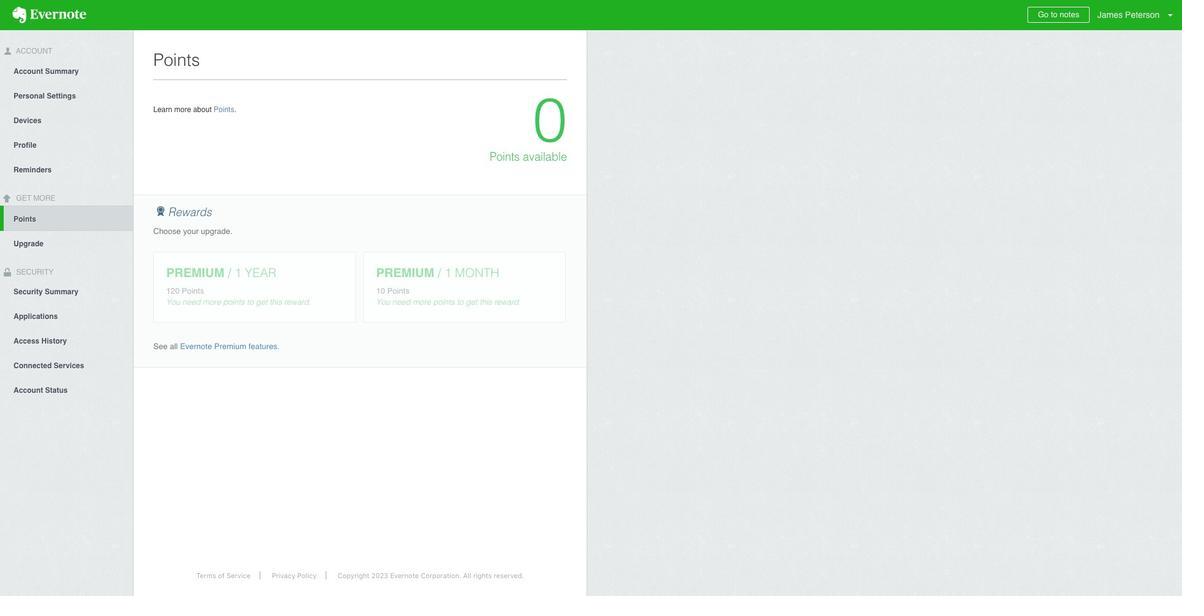 Task type: locate. For each thing, give the bounding box(es) containing it.
upgrade.
[[201, 227, 233, 236]]

account for account status
[[14, 386, 43, 395]]

security summary link
[[0, 279, 133, 304]]

get more
[[14, 194, 56, 203]]

need inside premium / 1 month 10 points you need more points to get this reward.
[[392, 297, 411, 307]]

upgrade
[[14, 239, 44, 248]]

points inside the premium / 1 year 120 points you need more points to get this reward.
[[223, 297, 245, 307]]

1
[[235, 266, 242, 280], [445, 266, 452, 280]]

rewards
[[168, 206, 212, 219]]

to inside premium / 1 month 10 points you need more points to get this reward.
[[457, 297, 464, 307]]

to inside the premium / 1 year 120 points you need more points to get this reward.
[[247, 297, 254, 307]]

to down year
[[247, 297, 254, 307]]

1 horizontal spatial /
[[438, 266, 441, 280]]

devices
[[14, 116, 42, 125]]

premium up 120
[[166, 266, 225, 280]]

1 this from the left
[[270, 297, 282, 307]]

2 this from the left
[[480, 297, 492, 307]]

need for / 1 year
[[182, 297, 201, 307]]

points down get
[[14, 215, 36, 223]]

get inside premium / 1 month 10 points you need more points to get this reward.
[[466, 297, 478, 307]]

0 horizontal spatial this
[[270, 297, 282, 307]]

get
[[16, 194, 31, 203]]

premium
[[166, 266, 225, 280], [376, 266, 435, 280]]

1 reward. from the left
[[284, 297, 311, 307]]

/ left the month
[[438, 266, 441, 280]]

2 horizontal spatial more
[[413, 297, 431, 307]]

points inside the premium / 1 year 120 points you need more points to get this reward.
[[182, 287, 204, 296]]

account down connected
[[14, 386, 43, 395]]

you
[[166, 297, 180, 307], [376, 297, 390, 307]]

0 horizontal spatial get
[[256, 297, 268, 307]]

1 horizontal spatial points
[[433, 297, 455, 307]]

2 premium from the left
[[376, 266, 435, 280]]

/ inside premium / 1 month 10 points you need more points to get this reward.
[[438, 266, 441, 280]]

devices link
[[0, 108, 133, 132]]

summary up the applications link
[[45, 288, 78, 297]]

evernote link
[[0, 0, 99, 30]]

evernote right 2023
[[390, 572, 419, 580]]

premium inside premium / 1 month 10 points you need more points to get this reward.
[[376, 266, 435, 280]]

go to notes link
[[1028, 7, 1090, 23]]

1 horizontal spatial get
[[466, 297, 478, 307]]

premium up 10
[[376, 266, 435, 280]]

to
[[1051, 10, 1058, 19], [247, 297, 254, 307], [457, 297, 464, 307]]

1 horizontal spatial you
[[376, 297, 390, 307]]

account up personal
[[14, 67, 43, 76]]

summary up personal settings link
[[45, 67, 79, 76]]

1 vertical spatial security
[[14, 288, 43, 297]]

1 horizontal spatial premium
[[376, 266, 435, 280]]

1 1 from the left
[[235, 266, 242, 280]]

/ inside the premium / 1 year 120 points you need more points to get this reward.
[[228, 266, 231, 280]]

history
[[41, 337, 67, 346]]

points link down more on the top left
[[4, 206, 133, 231]]

1 vertical spatial summary
[[45, 288, 78, 297]]

1 horizontal spatial to
[[457, 297, 464, 307]]

choose
[[153, 227, 181, 236]]

get inside the premium / 1 year 120 points you need more points to get this reward.
[[256, 297, 268, 307]]

get down the month
[[466, 297, 478, 307]]

you inside the premium / 1 year 120 points you need more points to get this reward.
[[166, 297, 180, 307]]

get down year
[[256, 297, 268, 307]]

1 inside premium / 1 month 10 points you need more points to get this reward.
[[445, 266, 452, 280]]

profile
[[14, 141, 37, 150]]

more inside premium / 1 month 10 points you need more points to get this reward.
[[413, 297, 431, 307]]

account summary
[[14, 67, 79, 76]]

1 points from the left
[[223, 297, 245, 307]]

connected services
[[14, 362, 84, 370]]

privacy
[[272, 572, 295, 580]]

privacy policy
[[272, 572, 317, 580]]

reward.
[[284, 297, 311, 307], [494, 297, 521, 307]]

0 vertical spatial evernote
[[180, 342, 212, 351]]

of
[[218, 572, 225, 580]]

upgrade link
[[0, 231, 133, 255]]

0 horizontal spatial points link
[[4, 206, 133, 231]]

0 horizontal spatial to
[[247, 297, 254, 307]]

1 horizontal spatial more
[[203, 297, 221, 307]]

2023
[[372, 572, 388, 580]]

0 horizontal spatial 1
[[235, 266, 242, 280]]

account up the account summary in the left of the page
[[14, 47, 52, 55]]

0 vertical spatial summary
[[45, 67, 79, 76]]

terms of service link
[[187, 572, 261, 580]]

all
[[170, 342, 178, 351]]

more inside the premium / 1 year 120 points you need more points to get this reward.
[[203, 297, 221, 307]]

year
[[245, 266, 277, 280]]

1 you from the left
[[166, 297, 180, 307]]

need for / 1 month
[[392, 297, 411, 307]]

need inside the premium / 1 year 120 points you need more points to get this reward.
[[182, 297, 201, 307]]

get for month
[[466, 297, 478, 307]]

1 inside the premium / 1 year 120 points you need more points to get this reward.
[[235, 266, 242, 280]]

this inside premium / 1 month 10 points you need more points to get this reward.
[[480, 297, 492, 307]]

you inside premium / 1 month 10 points you need more points to get this reward.
[[376, 297, 390, 307]]

2 get from the left
[[466, 297, 478, 307]]

2 reward. from the left
[[494, 297, 521, 307]]

/
[[228, 266, 231, 280], [438, 266, 441, 280]]

personal settings
[[14, 92, 76, 100]]

james
[[1098, 10, 1123, 20]]

1 horizontal spatial points link
[[214, 105, 234, 114]]

this
[[270, 297, 282, 307], [480, 297, 492, 307]]

policy
[[297, 572, 317, 580]]

1 horizontal spatial need
[[392, 297, 411, 307]]

see all evernote premium features.
[[153, 342, 280, 351]]

0 horizontal spatial evernote
[[180, 342, 212, 351]]

1 horizontal spatial evernote
[[390, 572, 419, 580]]

points inside premium / 1 month 10 points you need more points to get this reward.
[[433, 297, 455, 307]]

points inside 'link'
[[14, 215, 36, 223]]

connected
[[14, 362, 52, 370]]

1 vertical spatial account
[[14, 67, 43, 76]]

points
[[153, 50, 200, 70], [214, 105, 234, 114], [490, 150, 520, 163], [14, 215, 36, 223], [182, 287, 204, 296], [388, 287, 410, 296]]

2 horizontal spatial to
[[1051, 10, 1058, 19]]

security up security summary
[[14, 268, 54, 276]]

account inside "link"
[[14, 386, 43, 395]]

notes
[[1060, 10, 1080, 19]]

premium inside the premium / 1 year 120 points you need more points to get this reward.
[[166, 266, 225, 280]]

2 you from the left
[[376, 297, 390, 307]]

access history
[[14, 337, 67, 346]]

0 vertical spatial account
[[14, 47, 52, 55]]

points right 120
[[182, 287, 204, 296]]

0 vertical spatial security
[[14, 268, 54, 276]]

0 horizontal spatial reward.
[[284, 297, 311, 307]]

0 horizontal spatial /
[[228, 266, 231, 280]]

/ left year
[[228, 266, 231, 280]]

you down 120
[[166, 297, 180, 307]]

points for / 1 year
[[223, 297, 245, 307]]

2 points from the left
[[433, 297, 455, 307]]

1 get from the left
[[256, 297, 268, 307]]

1 / from the left
[[228, 266, 231, 280]]

premium / 1 month 10 points you need more points to get this reward.
[[376, 266, 521, 307]]

evernote right all
[[180, 342, 212, 351]]

this inside the premium / 1 year 120 points you need more points to get this reward.
[[270, 297, 282, 307]]

120
[[166, 287, 180, 296]]

reminders link
[[0, 157, 133, 182]]

security
[[14, 268, 54, 276], [14, 288, 43, 297]]

0
[[533, 85, 567, 156]]

peterson
[[1126, 10, 1160, 20]]

this for month
[[480, 297, 492, 307]]

to down the month
[[457, 297, 464, 307]]

to right go
[[1051, 10, 1058, 19]]

about
[[193, 105, 212, 114]]

2 need from the left
[[392, 297, 411, 307]]

go
[[1039, 10, 1049, 19]]

reward. inside the premium / 1 year 120 points you need more points to get this reward.
[[284, 297, 311, 307]]

account
[[14, 47, 52, 55], [14, 67, 43, 76], [14, 386, 43, 395]]

points link
[[214, 105, 234, 114], [4, 206, 133, 231]]

1 premium from the left
[[166, 266, 225, 280]]

2 1 from the left
[[445, 266, 452, 280]]

to for / 1 year
[[247, 297, 254, 307]]

2 / from the left
[[438, 266, 441, 280]]

get
[[256, 297, 268, 307], [466, 297, 478, 307]]

1 left year
[[235, 266, 242, 280]]

points right 10
[[388, 287, 410, 296]]

more
[[174, 105, 191, 114], [203, 297, 221, 307], [413, 297, 431, 307]]

1 horizontal spatial this
[[480, 297, 492, 307]]

you down 10
[[376, 297, 390, 307]]

account for account summary
[[14, 67, 43, 76]]

corporation.
[[421, 572, 462, 580]]

points link right about
[[214, 105, 234, 114]]

summary
[[45, 67, 79, 76], [45, 288, 78, 297]]

0 horizontal spatial you
[[166, 297, 180, 307]]

points left available
[[490, 150, 520, 163]]

2 vertical spatial account
[[14, 386, 43, 395]]

reserved.
[[494, 572, 524, 580]]

1 left the month
[[445, 266, 452, 280]]

.
[[234, 105, 236, 114]]

features.
[[249, 342, 280, 351]]

1 vertical spatial evernote
[[390, 572, 419, 580]]

security up applications
[[14, 288, 43, 297]]

security summary
[[14, 288, 78, 297]]

0 horizontal spatial points
[[223, 297, 245, 307]]

1 need from the left
[[182, 297, 201, 307]]

evernote
[[180, 342, 212, 351], [390, 572, 419, 580]]

personal
[[14, 92, 45, 100]]

need
[[182, 297, 201, 307], [392, 297, 411, 307]]

security for security summary
[[14, 288, 43, 297]]

1 horizontal spatial 1
[[445, 266, 452, 280]]

this down the month
[[480, 297, 492, 307]]

1 horizontal spatial reward.
[[494, 297, 521, 307]]

all
[[463, 572, 472, 580]]

0 horizontal spatial premium
[[166, 266, 225, 280]]

0 horizontal spatial need
[[182, 297, 201, 307]]

this down year
[[270, 297, 282, 307]]

points
[[223, 297, 245, 307], [433, 297, 455, 307]]

reward. inside premium / 1 month 10 points you need more points to get this reward.
[[494, 297, 521, 307]]



Task type: describe. For each thing, give the bounding box(es) containing it.
applications link
[[0, 304, 133, 329]]

month
[[455, 266, 500, 280]]

your
[[183, 227, 199, 236]]

you for / 1 month
[[376, 297, 390, 307]]

points inside 0 points available
[[490, 150, 520, 163]]

evernote for premium
[[180, 342, 212, 351]]

1 vertical spatial points link
[[4, 206, 133, 231]]

premium / 1 year 120 points you need more points to get this reward.
[[166, 266, 311, 307]]

evernote image
[[0, 7, 99, 23]]

see
[[153, 342, 168, 351]]

more for / 1 month
[[413, 297, 431, 307]]

1 for year
[[235, 266, 242, 280]]

available
[[523, 150, 567, 163]]

0 points available
[[490, 85, 567, 163]]

reward. for / 1 year
[[284, 297, 311, 307]]

james peterson link
[[1095, 0, 1183, 30]]

1 for month
[[445, 266, 452, 280]]

premium
[[214, 342, 246, 351]]

evernote for corporation.
[[390, 572, 419, 580]]

security for security
[[14, 268, 54, 276]]

rights
[[474, 572, 492, 580]]

0 horizontal spatial more
[[174, 105, 191, 114]]

go to notes
[[1039, 10, 1080, 19]]

account status
[[14, 386, 68, 395]]

james peterson
[[1098, 10, 1160, 20]]

services
[[54, 362, 84, 370]]

points right about
[[214, 105, 234, 114]]

personal settings link
[[0, 83, 133, 108]]

to for / 1 month
[[457, 297, 464, 307]]

status
[[45, 386, 68, 395]]

reminders
[[14, 166, 52, 174]]

account summary link
[[0, 58, 133, 83]]

learn more about points .
[[153, 105, 236, 114]]

premium for / 1 year
[[166, 266, 225, 280]]

premium for / 1 month
[[376, 266, 435, 280]]

applications
[[14, 313, 58, 321]]

learn
[[153, 105, 172, 114]]

profile link
[[0, 132, 133, 157]]

evernote premium features. link
[[180, 342, 280, 351]]

this for year
[[270, 297, 282, 307]]

summary for account summary
[[45, 67, 79, 76]]

account status link
[[0, 378, 133, 403]]

0 vertical spatial points link
[[214, 105, 234, 114]]

account for account
[[14, 47, 52, 55]]

you for / 1 year
[[166, 297, 180, 307]]

choose your upgrade.
[[153, 227, 233, 236]]

connected services link
[[0, 353, 133, 378]]

copyright
[[338, 572, 370, 580]]

terms of service
[[196, 572, 251, 580]]

settings
[[47, 92, 76, 100]]

to inside 'link'
[[1051, 10, 1058, 19]]

/ for / 1 month
[[438, 266, 441, 280]]

privacy policy link
[[263, 572, 327, 580]]

access history link
[[0, 329, 133, 353]]

get for year
[[256, 297, 268, 307]]

copyright 2023 evernote corporation. all rights reserved.
[[338, 572, 524, 580]]

service
[[227, 572, 251, 580]]

/ for / 1 year
[[228, 266, 231, 280]]

points up learn
[[153, 50, 200, 70]]

more for / 1 year
[[203, 297, 221, 307]]

access
[[14, 337, 39, 346]]

points inside premium / 1 month 10 points you need more points to get this reward.
[[388, 287, 410, 296]]

terms
[[196, 572, 216, 580]]

points for / 1 month
[[433, 297, 455, 307]]

more
[[33, 194, 56, 203]]

10
[[376, 287, 385, 296]]

summary for security summary
[[45, 288, 78, 297]]

reward. for / 1 month
[[494, 297, 521, 307]]



Task type: vqa. For each thing, say whether or not it's contained in the screenshot.
Home "icon"
no



